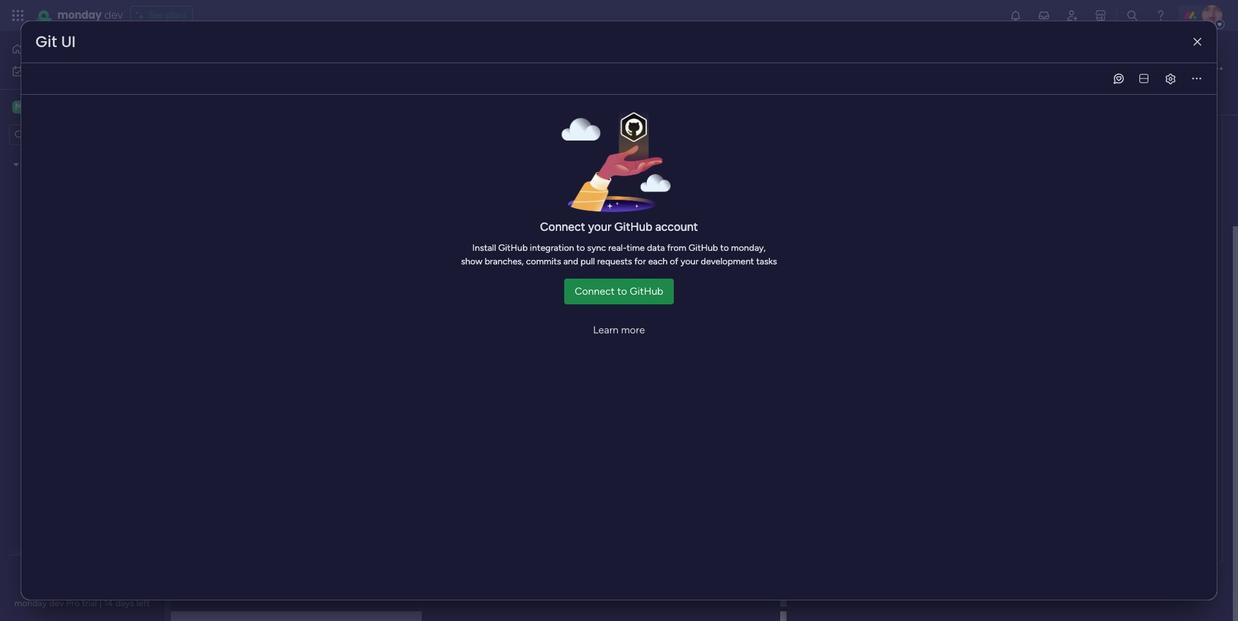 Task type: vqa. For each thing, say whether or not it's contained in the screenshot.
all within PROCESS AND ORGANIZE ALL TYPES OF TIME OFF REQUESTS.
no



Task type: locate. For each thing, give the bounding box(es) containing it.
priority field up high
[[635, 162, 671, 176]]

to up development
[[720, 243, 729, 253]]

0 horizontal spatial 1
[[641, 105, 645, 116]]

0 vertical spatial connect
[[540, 220, 585, 234]]

git for git ui button
[[991, 96, 1003, 107]]

None field
[[546, 162, 579, 176]]

1 vertical spatial dev
[[49, 598, 64, 609]]

0 vertical spatial priority field
[[635, 162, 671, 176]]

to left the "start"
[[562, 187, 570, 198]]

requests
[[597, 256, 632, 267]]

0 horizontal spatial dev
[[49, 598, 64, 609]]

activity log
[[923, 96, 971, 107]]

install github integration to sync real-time data from github to monday, show branches, commits and pull requests for each of your development tasks
[[461, 243, 777, 267]]

0 horizontal spatial git ui
[[35, 31, 76, 52]]

more dots image
[[1193, 74, 1202, 84]]

/
[[635, 105, 639, 116]]

github inside button
[[630, 285, 664, 297]]

0 vertical spatial monday
[[57, 8, 102, 23]]

1 vertical spatial your
[[681, 256, 699, 267]]

ready
[[534, 187, 559, 198]]

git up my work
[[35, 31, 57, 52]]

monday for monday dev
[[57, 8, 102, 23]]

pull
[[581, 256, 595, 267]]

monday up home link
[[57, 8, 102, 23]]

see plans button
[[131, 6, 193, 25]]

my work
[[30, 65, 64, 76]]

0 vertical spatial ui
[[61, 31, 76, 52]]

1 vertical spatial my
[[23, 159, 36, 170]]

0 vertical spatial your
[[588, 220, 612, 234]]

your
[[588, 220, 612, 234], [681, 256, 699, 267]]

to up the pull
[[576, 243, 585, 253]]

0 vertical spatial my
[[30, 65, 42, 76]]

priority up high
[[639, 163, 667, 174]]

monday,
[[731, 243, 766, 253]]

0 horizontal spatial monday
[[14, 598, 47, 609]]

home
[[28, 43, 53, 54]]

0 vertical spatial 1
[[830, 61, 834, 77]]

connect down the pull
[[575, 285, 615, 297]]

git
[[35, 31, 57, 52], [991, 96, 1003, 107]]

1 vertical spatial git
[[991, 96, 1003, 107]]

priority down each
[[639, 272, 667, 282]]

1 vertical spatial ui
[[1005, 96, 1014, 107]]

ui right home
[[61, 31, 76, 52]]

m button
[[9, 96, 126, 118]]

1 vertical spatial monday
[[14, 598, 47, 609]]

work
[[44, 65, 64, 76]]

git ui for git ui button
[[991, 96, 1014, 107]]

Git UI field
[[32, 31, 79, 52]]

my work option
[[8, 61, 157, 81]]

priority field down each
[[635, 270, 671, 284]]

updates
[[869, 96, 903, 107]]

to
[[562, 187, 570, 198], [576, 243, 585, 253], [720, 243, 729, 253], [617, 285, 627, 297]]

my left the work
[[30, 65, 42, 76]]

1 right task
[[830, 61, 834, 77]]

0 vertical spatial git ui
[[35, 31, 76, 52]]

tasks button
[[195, 42, 263, 63]]

1 vertical spatial priority field
[[635, 270, 671, 284]]

my for my work
[[30, 65, 42, 76]]

group by / 1
[[595, 105, 645, 116]]

git right the log
[[991, 96, 1003, 107]]

0 vertical spatial git
[[35, 31, 57, 52]]

git ui up the work
[[35, 31, 76, 52]]

connect
[[540, 220, 585, 234], [575, 285, 615, 297]]

add view image
[[1210, 97, 1215, 106]]

give feedback image
[[1113, 72, 1125, 85]]

to inside button
[[617, 285, 627, 297]]

1 horizontal spatial your
[[681, 256, 699, 267]]

1 horizontal spatial git ui
[[991, 96, 1014, 107]]

connect inside connect to github button
[[575, 285, 615, 297]]

0 vertical spatial dev
[[104, 8, 123, 23]]

0 horizontal spatial your
[[588, 220, 612, 234]]

Task 1 field
[[798, 61, 1167, 78]]

data
[[647, 243, 665, 253]]

my right caret down icon
[[23, 159, 36, 170]]

0 horizontal spatial ui
[[61, 31, 76, 52]]

sprint 1 element
[[1143, 506, 1186, 521]]

details
[[822, 96, 850, 107]]

monday marketplace image
[[1095, 9, 1107, 22]]

Status field
[[546, 270, 579, 284]]

connect up integration
[[540, 220, 585, 234]]

Priority field
[[635, 162, 671, 176], [635, 270, 671, 284]]

1 vertical spatial git ui
[[991, 96, 1014, 107]]

activity log button
[[913, 91, 981, 112]]

1
[[830, 61, 834, 77], [641, 105, 645, 116]]

github up branches,
[[498, 243, 528, 253]]

more
[[621, 324, 645, 336]]

and
[[564, 256, 578, 267]]

ui for git ui field
[[61, 31, 76, 52]]

monday left pro
[[14, 598, 47, 609]]

2 priority field from the top
[[635, 270, 671, 284]]

caret down image
[[14, 160, 19, 169]]

details button
[[802, 91, 859, 112]]

my
[[30, 65, 42, 76], [23, 159, 36, 170]]

option
[[0, 153, 164, 155]]

my inside option
[[30, 65, 42, 76]]

dev left see
[[104, 8, 123, 23]]

1 inside field
[[830, 61, 834, 77]]

0 horizontal spatial git
[[35, 31, 57, 52]]

git ui down task 1 field
[[991, 96, 1014, 107]]

my inside list box
[[23, 159, 36, 170]]

see plans
[[148, 10, 187, 21]]

1 vertical spatial priority
[[639, 272, 667, 282]]

dev for monday dev pro trial | 14 days left
[[49, 598, 64, 609]]

dev left pro
[[49, 598, 64, 609]]

ui down task 1 field
[[1005, 96, 1014, 107]]

your right "of"
[[681, 256, 699, 267]]

1 priority field from the top
[[635, 162, 671, 176]]

my scrum team
[[23, 159, 86, 170]]

git ui
[[35, 31, 76, 52], [991, 96, 1014, 107]]

ui inside button
[[1005, 96, 1014, 107]]

your up sync
[[588, 220, 612, 234]]

tasks
[[756, 256, 777, 267]]

dapulse x slim image
[[1194, 37, 1202, 47]]

v2 split view image
[[1140, 74, 1149, 84]]

1 horizontal spatial git
[[991, 96, 1003, 107]]

1 horizontal spatial ui
[[1005, 96, 1014, 107]]

github down for at top right
[[630, 285, 664, 297]]

github
[[614, 220, 653, 234], [498, 243, 528, 253], [689, 243, 718, 253], [630, 285, 664, 297]]

dev
[[104, 8, 123, 23], [49, 598, 64, 609]]

help
[[1184, 589, 1207, 601]]

git ui inside button
[[991, 96, 1014, 107]]

1 horizontal spatial dev
[[104, 8, 123, 23]]

github right 'from'
[[689, 243, 718, 253]]

group
[[595, 105, 620, 116]]

status
[[550, 272, 576, 282]]

ready to start
[[534, 187, 591, 198]]

git for git ui field
[[35, 31, 57, 52]]

1 right the /
[[641, 105, 645, 116]]

0 vertical spatial priority
[[639, 163, 667, 174]]

1 horizontal spatial 1
[[830, 61, 834, 77]]

to down the requests
[[617, 285, 627, 297]]

git inside button
[[991, 96, 1003, 107]]

connect for connect your github account
[[540, 220, 585, 234]]

1 vertical spatial connect
[[575, 285, 615, 297]]

m
[[15, 101, 23, 112]]

monday
[[57, 8, 102, 23], [14, 598, 47, 609]]

1 horizontal spatial monday
[[57, 8, 102, 23]]

ui
[[61, 31, 76, 52], [1005, 96, 1014, 107]]

priority
[[639, 163, 667, 174], [639, 272, 667, 282]]

log
[[956, 96, 971, 107]]

connect for connect to github
[[575, 285, 615, 297]]

tasks
[[198, 42, 242, 63]]

high
[[643, 187, 663, 198]]

see
[[148, 10, 163, 21]]

activity
[[923, 96, 954, 107]]

tab
[[195, 69, 278, 90]]

help image
[[1154, 9, 1167, 22]]

monday for monday dev pro trial | 14 days left
[[14, 598, 47, 609]]



Task type: describe. For each thing, give the bounding box(es) containing it.
each
[[648, 256, 668, 267]]

1 vertical spatial 1
[[641, 105, 645, 116]]

plans
[[166, 10, 187, 21]]

learn more
[[593, 324, 645, 336]]

my scrum team list box
[[0, 151, 164, 481]]

time
[[627, 243, 645, 253]]

days
[[115, 598, 134, 609]]

left
[[136, 598, 150, 609]]

commits
[[526, 256, 561, 267]]

my work link
[[8, 61, 157, 81]]

pro
[[66, 598, 80, 609]]

help button
[[1173, 584, 1218, 606]]

2 priority from the top
[[639, 272, 667, 282]]

trial
[[82, 598, 97, 609]]

your inside install github integration to sync real-time data from github to monday, show branches, commits and pull requests for each of your development tasks
[[681, 256, 699, 267]]

learn
[[593, 324, 619, 336]]

ui for git ui button
[[1005, 96, 1014, 107]]

monday dev
[[57, 8, 123, 23]]

show
[[461, 256, 483, 267]]

connect to github button
[[565, 279, 674, 304]]

select product image
[[12, 9, 25, 22]]

development
[[701, 256, 754, 267]]

install
[[472, 243, 496, 253]]

connect your github account
[[540, 220, 698, 234]]

from
[[667, 243, 687, 253]]

real-
[[608, 243, 627, 253]]

learn more button
[[583, 317, 655, 343]]

branches,
[[485, 256, 524, 267]]

14
[[104, 598, 113, 609]]

task
[[801, 61, 828, 77]]

invite members image
[[1066, 9, 1079, 22]]

git ui button
[[981, 91, 1024, 112]]

start
[[573, 187, 591, 198]]

scrum
[[38, 159, 63, 170]]

dev for monday dev
[[104, 8, 123, 23]]

account
[[655, 220, 698, 234]]

task 1
[[801, 61, 834, 77]]

for
[[634, 256, 646, 267]]

james peterson image
[[1202, 5, 1223, 26]]

team
[[65, 159, 86, 170]]

integration
[[530, 243, 574, 253]]

search everything image
[[1126, 9, 1139, 22]]

updates button
[[859, 91, 913, 112]]

|
[[99, 598, 102, 609]]

workspace image
[[12, 100, 25, 114]]

by
[[623, 105, 633, 116]]

github up time
[[614, 220, 653, 234]]

home option
[[8, 39, 157, 59]]

update feed image
[[1038, 9, 1051, 22]]

home link
[[8, 39, 157, 59]]

monday dev pro trial | 14 days left
[[14, 598, 150, 609]]

notifications image
[[1009, 9, 1022, 22]]

connect to github
[[575, 285, 664, 297]]

of
[[670, 256, 679, 267]]

my for my scrum team
[[23, 159, 36, 170]]

sync
[[587, 243, 606, 253]]

git ui for git ui field
[[35, 31, 76, 52]]

1 priority from the top
[[639, 163, 667, 174]]



